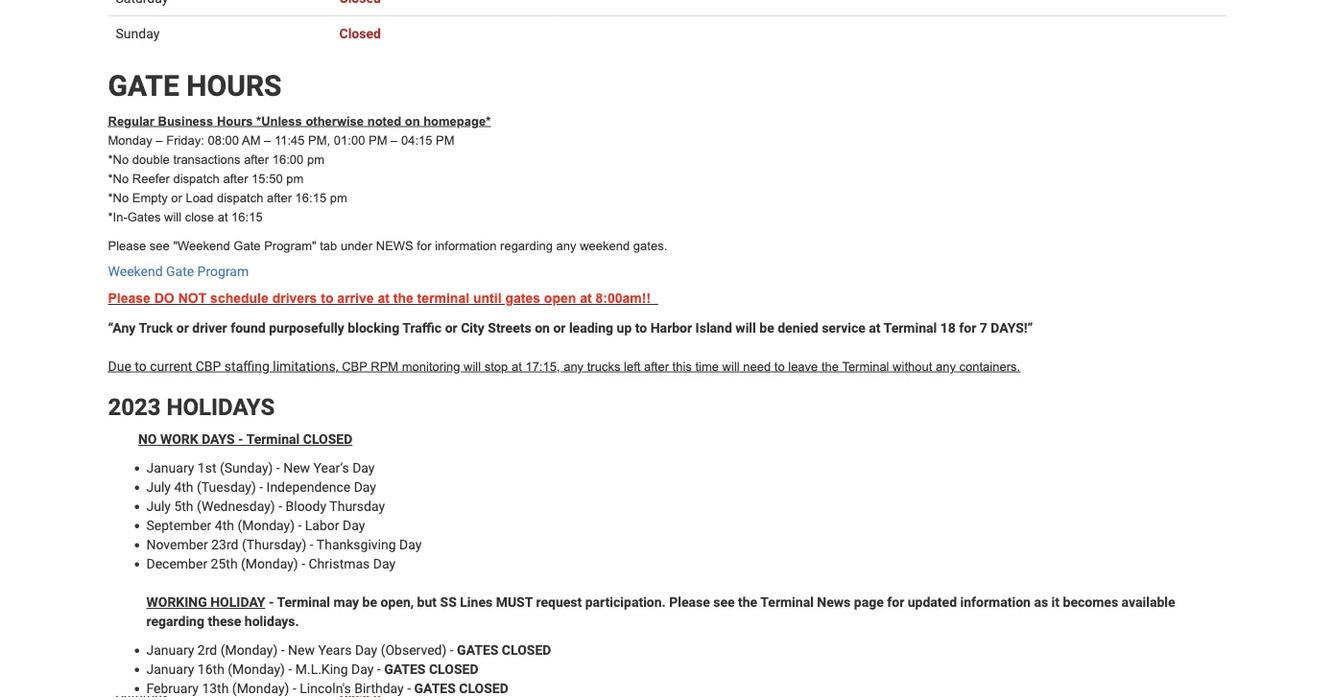 Task type: describe. For each thing, give the bounding box(es) containing it.
blocking
[[348, 320, 400, 336]]

"weekend
[[173, 239, 230, 253]]

news
[[817, 595, 851, 611]]

participation.
[[585, 595, 666, 611]]

to right due
[[135, 358, 147, 374]]

schedule
[[210, 291, 269, 306]]

trucks
[[587, 359, 621, 374]]

1 vertical spatial gate
[[166, 264, 194, 280]]

1 vertical spatial 16:15
[[231, 210, 263, 224]]

cbp inside due to current cbp staffing limitations, cbp rpm monitoring will stop at 17:15, any trucks left after this time will need to leave the terminal without any containers.
[[342, 359, 367, 374]]

limitations,
[[273, 358, 338, 374]]

empty
[[132, 191, 168, 205]]

(monday) down (thursday)
[[241, 557, 298, 572]]

monday
[[108, 133, 152, 147]]

0 vertical spatial 4th
[[174, 480, 194, 496]]

01:00
[[334, 133, 365, 147]]

sunday
[[116, 25, 160, 41]]

for inside - terminal may be open, but ss lines must request participation. please see the terminal news page for updated information as it becomes available regarding these holidays.
[[887, 595, 905, 611]]

purposefully
[[269, 320, 345, 336]]

3 january from the top
[[146, 662, 194, 678]]

city
[[461, 320, 485, 336]]

independence
[[266, 480, 351, 496]]

0 horizontal spatial see
[[150, 239, 170, 253]]

after left the 15:50
[[223, 171, 248, 186]]

1 *no from the top
[[108, 152, 129, 167]]

0 vertical spatial gates
[[457, 643, 499, 659]]

or inside regular business hours *unless otherwise noted on homepage* monday – friday: 08:00 am – 11:45 pm, 01:00 pm – 04:15 pm *no double transactions after 16:00 pm *no reefer dispatch after 15:50 pm *no empty or load dispatch after 16:15 pm *in-gates will close at 16:15
[[171, 191, 182, 205]]

at inside due to current cbp staffing limitations, cbp rpm monitoring will stop at 17:15, any trucks left after this time will need to leave the terminal without any containers.
[[512, 359, 522, 374]]

left
[[624, 359, 641, 374]]

16th
[[198, 662, 225, 678]]

weekend
[[108, 264, 163, 280]]

(wednesday)
[[197, 499, 275, 515]]

service
[[822, 320, 866, 336]]

the inside due to current cbp staffing limitations, cbp rpm monitoring will stop at 17:15, any trucks left after this time will need to leave the terminal without any containers.
[[822, 359, 839, 374]]

holidays
[[167, 394, 275, 421]]

to left arrive
[[321, 291, 334, 306]]

any right without
[[936, 359, 956, 374]]

weekend
[[580, 239, 630, 253]]

0 vertical spatial be
[[760, 320, 774, 336]]

not
[[178, 291, 207, 306]]

truck
[[139, 320, 173, 336]]

- right (observed)
[[450, 643, 454, 659]]

1 horizontal spatial on
[[535, 320, 550, 336]]

working
[[146, 595, 207, 611]]

*unless
[[256, 114, 302, 128]]

1 vertical spatial pm
[[286, 171, 304, 186]]

3 – from the left
[[391, 133, 398, 147]]

terminal
[[417, 291, 470, 306]]

open,
[[381, 595, 414, 611]]

- down (sunday)
[[259, 480, 263, 496]]

as
[[1034, 595, 1049, 611]]

no
[[138, 432, 157, 448]]

17:15,
[[526, 359, 560, 374]]

under
[[341, 239, 373, 253]]

rpm
[[371, 359, 399, 374]]

lines
[[460, 595, 493, 611]]

day up thanksgiving
[[343, 518, 365, 534]]

no work days - terminal closed
[[138, 432, 353, 448]]

otherwise
[[306, 114, 364, 128]]

without
[[893, 359, 933, 374]]

08:00
[[208, 133, 239, 147]]

23rd
[[211, 537, 239, 553]]

regular business hours *unless otherwise noted on homepage* monday – friday: 08:00 am – 11:45 pm, 01:00 pm – 04:15 pm *no double transactions after 16:00 pm *no reefer dispatch after 15:50 pm *no empty or load dispatch after 16:15 pm *in-gates will close at 16:15
[[108, 114, 491, 224]]

please for please do not schedule drivers to arrive at the terminal until gates open at 8:00am!!
[[108, 291, 151, 306]]

2 july from the top
[[146, 499, 171, 515]]

1 – from the left
[[156, 133, 163, 147]]

after inside due to current cbp staffing limitations, cbp rpm monitoring will stop at 17:15, any trucks left after this time will need to leave the terminal without any containers.
[[644, 359, 669, 374]]

tab
[[320, 239, 337, 253]]

holiday
[[210, 595, 265, 611]]

closed
[[339, 25, 381, 41]]

11:45
[[275, 133, 305, 147]]

16:00
[[272, 152, 304, 167]]

at right open
[[580, 291, 592, 306]]

denied
[[778, 320, 819, 336]]

at right "service" in the top of the page
[[869, 320, 881, 336]]

time
[[695, 359, 719, 374]]

gate
[[108, 69, 179, 103]]

or right truck
[[176, 320, 189, 336]]

- down (thursday)
[[302, 557, 305, 572]]

new for year's
[[283, 461, 310, 476]]

regarding inside - terminal may be open, but ss lines must request participation. please see the terminal news page for updated information as it becomes available regarding these holidays.
[[146, 614, 204, 630]]

25th
[[211, 557, 238, 572]]

load
[[186, 191, 213, 205]]

- inside - terminal may be open, but ss lines must request participation. please see the terminal news page for updated information as it becomes available regarding these holidays.
[[269, 595, 274, 611]]

day right thanksgiving
[[399, 537, 422, 553]]

- left bloody in the bottom left of the page
[[279, 499, 282, 515]]

homepage*
[[424, 114, 491, 128]]

1 pm from the left
[[369, 133, 387, 147]]

containers.
[[960, 359, 1021, 374]]

stop
[[485, 359, 508, 374]]

working holiday
[[146, 595, 265, 611]]

information inside - terminal may be open, but ss lines must request participation. please see the terminal news page for updated information as it becomes available regarding these holidays.
[[961, 595, 1031, 611]]

0 vertical spatial regarding
[[500, 239, 553, 253]]

hours
[[187, 69, 282, 103]]

2 horizontal spatial for
[[959, 320, 977, 336]]

must
[[496, 595, 533, 611]]

terminal left 18
[[884, 320, 937, 336]]

january 2rd (monday) - new years day (observed) - gates closed january 16th (monday) - m.l.king day - gates closed february 13th (monday) - lincoln's birthday - gates closed
[[146, 643, 551, 697]]

do
[[154, 291, 175, 306]]

0 vertical spatial information
[[435, 239, 497, 253]]

(tuesday)
[[197, 480, 256, 496]]

day right years
[[355, 643, 378, 659]]

- down holidays.
[[281, 643, 285, 659]]

it
[[1052, 595, 1060, 611]]

2023 holidays
[[108, 394, 275, 421]]

december
[[146, 557, 207, 572]]

any left "trucks"
[[564, 359, 584, 374]]

harbor
[[651, 320, 692, 336]]

please do not schedule drivers to arrive at the terminal until gates open at 8:00am!!
[[108, 291, 659, 306]]

*in-
[[108, 210, 127, 224]]

terminal up (sunday)
[[246, 432, 300, 448]]

(thursday)
[[242, 537, 307, 553]]

but
[[417, 595, 437, 611]]

arrive
[[337, 291, 374, 306]]

bloody
[[286, 499, 327, 515]]

3 *no from the top
[[108, 191, 129, 205]]

staffing
[[225, 358, 270, 374]]

0 horizontal spatial for
[[417, 239, 432, 253]]

- left lincoln's
[[293, 681, 296, 697]]

due
[[108, 358, 131, 374]]

news
[[376, 239, 414, 253]]

birthday
[[354, 681, 404, 697]]

december 25th (monday) - christmas day
[[146, 557, 396, 572]]

0 horizontal spatial cbp
[[196, 358, 221, 374]]



Task type: vqa. For each thing, say whether or not it's contained in the screenshot.
the top 'on'
yes



Task type: locate. For each thing, give the bounding box(es) containing it.
or left load
[[171, 191, 182, 205]]

(monday) inside 'january 1st (sunday) - new year's day july 4th (tuesday) - independence day july 5th (wednesday) - bloody thursday september 4th (monday) - labor day november 23rd (thursday) - thanksgiving day'
[[238, 518, 295, 534]]

– right 'am' at top
[[264, 133, 271, 147]]

1 horizontal spatial see
[[714, 595, 735, 611]]

island
[[696, 320, 732, 336]]

- right birthday
[[407, 681, 411, 697]]

after right "left"
[[644, 359, 669, 374]]

1 vertical spatial please
[[108, 291, 151, 306]]

1 vertical spatial gates
[[384, 662, 426, 678]]

dispatch down the 15:50
[[217, 191, 263, 205]]

0 horizontal spatial 16:15
[[231, 210, 263, 224]]

2 january from the top
[[146, 643, 194, 659]]

(observed)
[[381, 643, 447, 659]]

0 vertical spatial the
[[393, 291, 414, 306]]

close
[[185, 210, 214, 224]]

2 vertical spatial january
[[146, 662, 194, 678]]

for left 7
[[959, 320, 977, 336]]

0 vertical spatial please
[[108, 239, 146, 253]]

0 horizontal spatial pm
[[286, 171, 304, 186]]

pm down 16:00
[[286, 171, 304, 186]]

1 horizontal spatial 4th
[[215, 518, 234, 534]]

*no left reefer
[[108, 171, 129, 186]]

0 horizontal spatial regarding
[[146, 614, 204, 630]]

1 horizontal spatial the
[[738, 595, 758, 611]]

*no down monday
[[108, 152, 129, 167]]

new for years
[[288, 643, 315, 659]]

1 vertical spatial *no
[[108, 171, 129, 186]]

2 vertical spatial gates
[[414, 681, 456, 697]]

terminal may
[[277, 595, 359, 611]]

any left weekend
[[556, 239, 577, 253]]

1 vertical spatial new
[[288, 643, 315, 659]]

1 horizontal spatial be
[[760, 320, 774, 336]]

2 horizontal spatial –
[[391, 133, 398, 147]]

4th
[[174, 480, 194, 496], [215, 518, 234, 534]]

0 horizontal spatial –
[[156, 133, 163, 147]]

0 vertical spatial 16:15
[[295, 191, 327, 205]]

- down labor
[[310, 537, 314, 553]]

january for january 2rd (monday) - new years day (observed) - gates closed january 16th (monday) - m.l.king day - gates closed february 13th (monday) - lincoln's birthday - gates closed
[[146, 643, 194, 659]]

july up the september
[[146, 480, 171, 496]]

be left open,
[[362, 595, 377, 611]]

2 horizontal spatial the
[[822, 359, 839, 374]]

january up the february
[[146, 662, 194, 678]]

to right the up
[[635, 320, 647, 336]]

january inside 'january 1st (sunday) - new year's day july 4th (tuesday) - independence day july 5th (wednesday) - bloody thursday september 4th (monday) - labor day november 23rd (thursday) - thanksgiving day'
[[146, 461, 194, 476]]

reefer
[[132, 171, 170, 186]]

(monday) right 13th
[[232, 681, 289, 697]]

2 *no from the top
[[108, 171, 129, 186]]

0 vertical spatial january
[[146, 461, 194, 476]]

christmas
[[309, 557, 370, 572]]

see inside - terminal may be open, but ss lines must request participation. please see the terminal news page for updated information as it becomes available regarding these holidays.
[[714, 595, 735, 611]]

double
[[132, 152, 170, 167]]

- down bloody in the bottom left of the page
[[298, 518, 302, 534]]

regarding up gates
[[500, 239, 553, 253]]

1 vertical spatial information
[[961, 595, 1031, 611]]

please inside - terminal may be open, but ss lines must request participation. please see the terminal news page for updated information as it becomes available regarding these holidays.
[[669, 595, 710, 611]]

1 july from the top
[[146, 480, 171, 496]]

for right page
[[887, 595, 905, 611]]

1 horizontal spatial pm
[[436, 133, 455, 147]]

terminal down "service" in the top of the page
[[842, 359, 890, 374]]

regarding
[[500, 239, 553, 253], [146, 614, 204, 630]]

2 pm from the left
[[436, 133, 455, 147]]

please see "weekend gate program" tab under news for information regarding any weekend gates.
[[108, 239, 667, 253]]

lincoln's
[[300, 681, 351, 697]]

after down 'am' at top
[[244, 152, 269, 167]]

day up birthday
[[351, 662, 374, 678]]

2 vertical spatial pm
[[330, 191, 347, 205]]

closed down 'must'
[[502, 643, 551, 659]]

at inside regular business hours *unless otherwise noted on homepage* monday – friday: 08:00 am – 11:45 pm, 01:00 pm – 04:15 pm *no double transactions after 16:00 pm *no reefer dispatch after 15:50 pm *no empty or load dispatch after 16:15 pm *in-gates will close at 16:15
[[218, 210, 228, 224]]

on right streets
[[535, 320, 550, 336]]

september
[[146, 518, 212, 534]]

0 vertical spatial pm
[[307, 152, 324, 167]]

0 vertical spatial for
[[417, 239, 432, 253]]

please up weekend
[[108, 239, 146, 253]]

july left 5th at left
[[146, 499, 171, 515]]

1 horizontal spatial cbp
[[342, 359, 367, 374]]

1 horizontal spatial information
[[961, 595, 1031, 611]]

2023
[[108, 394, 161, 421]]

monitoring
[[402, 359, 460, 374]]

november
[[146, 537, 208, 553]]

1 horizontal spatial gate
[[234, 239, 261, 253]]

0 vertical spatial new
[[283, 461, 310, 476]]

to right need
[[775, 359, 785, 374]]

0 horizontal spatial be
[[362, 595, 377, 611]]

pm down homepage*
[[436, 133, 455, 147]]

0 horizontal spatial gate
[[166, 264, 194, 280]]

cbp right current
[[196, 358, 221, 374]]

driver
[[192, 320, 227, 336]]

will right time
[[723, 359, 740, 374]]

0 horizontal spatial the
[[393, 291, 414, 306]]

4th up 5th at left
[[174, 480, 194, 496]]

2 vertical spatial *no
[[108, 191, 129, 205]]

16:15 down the 15:50
[[231, 210, 263, 224]]

2 vertical spatial please
[[669, 595, 710, 611]]

weekend gate program link
[[108, 264, 249, 280]]

be inside - terminal may be open, but ss lines must request participation. please see the terminal news page for updated information as it becomes available regarding these holidays.
[[362, 595, 377, 611]]

pm down pm,
[[307, 152, 324, 167]]

for
[[417, 239, 432, 253], [959, 320, 977, 336], [887, 595, 905, 611]]

- up birthday
[[377, 662, 381, 678]]

2 horizontal spatial pm
[[330, 191, 347, 205]]

please for please see "weekend gate program" tab under news for information regarding any weekend gates.
[[108, 239, 146, 253]]

0 vertical spatial see
[[150, 239, 170, 253]]

day up thursday
[[354, 480, 376, 496]]

traffic
[[403, 320, 442, 336]]

labor
[[305, 518, 339, 534]]

gate up not
[[166, 264, 194, 280]]

will left close
[[164, 210, 182, 224]]

year's
[[314, 461, 349, 476]]

cbp left rpm
[[342, 359, 367, 374]]

1 horizontal spatial –
[[264, 133, 271, 147]]

"any truck or driver found purposefully blocking traffic or city streets on or leading up to harbor island will be denied service at terminal 18 for 7 days!"
[[108, 320, 1033, 336]]

1 january from the top
[[146, 461, 194, 476]]

the left news
[[738, 595, 758, 611]]

the inside - terminal may be open, but ss lines must request participation. please see the terminal news page for updated information as it becomes available regarding these holidays.
[[738, 595, 758, 611]]

up
[[617, 320, 632, 336]]

for right news
[[417, 239, 432, 253]]

january for january 1st (sunday) - new year's day july 4th (tuesday) - independence day july 5th (wednesday) - bloody thursday september 4th (monday) - labor day november 23rd (thursday) - thanksgiving day
[[146, 461, 194, 476]]

new inside 'january 1st (sunday) - new year's day july 4th (tuesday) - independence day july 5th (wednesday) - bloody thursday september 4th (monday) - labor day november 23rd (thursday) - thanksgiving day'
[[283, 461, 310, 476]]

- up holidays.
[[269, 595, 274, 611]]

2rd
[[198, 643, 217, 659]]

– up double
[[156, 133, 163, 147]]

new up 'independence' on the bottom left
[[283, 461, 310, 476]]

- right days at the bottom
[[238, 432, 243, 448]]

0 vertical spatial july
[[146, 480, 171, 496]]

1 horizontal spatial regarding
[[500, 239, 553, 253]]

closed up year's
[[303, 432, 353, 448]]

1 horizontal spatial for
[[887, 595, 905, 611]]

leading
[[569, 320, 614, 336]]

days!"
[[991, 320, 1033, 336]]

1 horizontal spatial 16:15
[[295, 191, 327, 205]]

pm
[[307, 152, 324, 167], [286, 171, 304, 186], [330, 191, 347, 205]]

(sunday)
[[220, 461, 273, 476]]

gate
[[234, 239, 261, 253], [166, 264, 194, 280]]

0 vertical spatial *no
[[108, 152, 129, 167]]

leave
[[788, 359, 818, 374]]

terminal inside - terminal may be open, but ss lines must request participation. please see the terminal news page for updated information as it becomes available regarding these holidays.
[[761, 595, 814, 611]]

(monday) up 13th
[[228, 662, 285, 678]]

will inside regular business hours *unless otherwise noted on homepage* monday – friday: 08:00 am – 11:45 pm, 01:00 pm – 04:15 pm *no double transactions after 16:00 pm *no reefer dispatch after 15:50 pm *no empty or load dispatch after 16:15 pm *in-gates will close at 16:15
[[164, 210, 182, 224]]

due to current cbp staffing limitations, cbp rpm monitoring will stop at 17:15, any trucks left after this time will need to leave the terminal without any containers.
[[108, 358, 1021, 374]]

january down work
[[146, 461, 194, 476]]

m.l.king
[[295, 662, 348, 678]]

information up until
[[435, 239, 497, 253]]

(monday) down holidays.
[[221, 643, 278, 659]]

1 vertical spatial on
[[535, 320, 550, 336]]

- right (sunday)
[[276, 461, 280, 476]]

pm down noted
[[369, 133, 387, 147]]

information left as on the bottom
[[961, 595, 1031, 611]]

1 vertical spatial for
[[959, 320, 977, 336]]

will
[[164, 210, 182, 224], [736, 320, 756, 336], [464, 359, 481, 374], [723, 359, 740, 374]]

pm,
[[308, 133, 330, 147]]

*no up *in-
[[108, 191, 129, 205]]

4th up 23rd
[[215, 518, 234, 534]]

hours
[[217, 114, 253, 128]]

0 horizontal spatial 4th
[[174, 480, 194, 496]]

1 vertical spatial the
[[822, 359, 839, 374]]

page
[[854, 595, 884, 611]]

7
[[980, 320, 988, 336]]

ss
[[440, 595, 457, 611]]

1 vertical spatial dispatch
[[217, 191, 263, 205]]

gate up program
[[234, 239, 261, 253]]

days
[[202, 432, 235, 448]]

0 horizontal spatial pm
[[369, 133, 387, 147]]

dispatch up load
[[173, 171, 220, 186]]

february
[[146, 681, 199, 697]]

need
[[743, 359, 771, 374]]

2 vertical spatial for
[[887, 595, 905, 611]]

information
[[435, 239, 497, 253], [961, 595, 1031, 611]]

1 vertical spatial regarding
[[146, 614, 204, 630]]

2 – from the left
[[264, 133, 271, 147]]

on up the 04:15
[[405, 114, 420, 128]]

0 vertical spatial dispatch
[[173, 171, 220, 186]]

the right leave
[[822, 359, 839, 374]]

at
[[218, 210, 228, 224], [378, 291, 390, 306], [580, 291, 592, 306], [869, 320, 881, 336], [512, 359, 522, 374]]

january left 2rd
[[146, 643, 194, 659]]

will right island
[[736, 320, 756, 336]]

2 vertical spatial the
[[738, 595, 758, 611]]

0 horizontal spatial information
[[435, 239, 497, 253]]

at right arrive
[[378, 291, 390, 306]]

after down the 15:50
[[267, 191, 292, 205]]

terminal left news
[[761, 595, 814, 611]]

to inside due to current cbp staffing limitations, cbp rpm monitoring will stop at 17:15, any trucks left after this time will need to leave the terminal without any containers.
[[775, 359, 785, 374]]

0 vertical spatial on
[[405, 114, 420, 128]]

day down thanksgiving
[[373, 557, 396, 572]]

request
[[536, 595, 582, 611]]

be left denied
[[760, 320, 774, 336]]

until
[[473, 291, 502, 306]]

gate hours
[[108, 69, 282, 103]]

terminal inside due to current cbp staffing limitations, cbp rpm monitoring will stop at 17:15, any trucks left after this time will need to leave the terminal without any containers.
[[842, 359, 890, 374]]

1 vertical spatial 4th
[[215, 518, 234, 534]]

1 horizontal spatial pm
[[307, 152, 324, 167]]

0 vertical spatial gate
[[234, 239, 261, 253]]

new inside "january 2rd (monday) - new years day (observed) - gates closed january 16th (monday) - m.l.king day - gates closed february 13th (monday) - lincoln's birthday - gates closed"
[[288, 643, 315, 659]]

1 vertical spatial july
[[146, 499, 171, 515]]

noted
[[367, 114, 401, 128]]

0 horizontal spatial on
[[405, 114, 420, 128]]

please down weekend
[[108, 291, 151, 306]]

5th
[[174, 499, 194, 515]]

regular
[[108, 114, 154, 128]]

regarding down working
[[146, 614, 204, 630]]

1 vertical spatial january
[[146, 643, 194, 659]]

july
[[146, 480, 171, 496], [146, 499, 171, 515]]

becomes
[[1063, 595, 1119, 611]]

found
[[231, 320, 266, 336]]

–
[[156, 133, 163, 147], [264, 133, 271, 147], [391, 133, 398, 147]]

1 vertical spatial see
[[714, 595, 735, 611]]

"any
[[108, 320, 136, 336]]

day right year's
[[352, 461, 375, 476]]

program
[[197, 264, 249, 280]]

or down open
[[553, 320, 566, 336]]

new up m.l.king
[[288, 643, 315, 659]]

or left city
[[445, 320, 458, 336]]

on inside regular business hours *unless otherwise noted on homepage* monday – friday: 08:00 am – 11:45 pm, 01:00 pm – 04:15 pm *no double transactions after 16:00 pm *no reefer dispatch after 15:50 pm *no empty or load dispatch after 16:15 pm *in-gates will close at 16:15
[[405, 114, 420, 128]]

closed down (observed)
[[429, 662, 479, 678]]

16:15 down 16:00
[[295, 191, 327, 205]]

transactions
[[173, 152, 241, 167]]

available
[[1122, 595, 1176, 611]]

the up traffic
[[393, 291, 414, 306]]

pm up tab
[[330, 191, 347, 205]]

18
[[941, 320, 956, 336]]

will left stop
[[464, 359, 481, 374]]

terminal
[[884, 320, 937, 336], [842, 359, 890, 374], [246, 432, 300, 448], [761, 595, 814, 611]]

january 1st (sunday) - new year's day july 4th (tuesday) - independence day july 5th (wednesday) - bloody thursday september 4th (monday) - labor day november 23rd (thursday) - thanksgiving day
[[146, 461, 422, 553]]

please right participation.
[[669, 595, 710, 611]]

the
[[393, 291, 414, 306], [822, 359, 839, 374], [738, 595, 758, 611]]

at right stop
[[512, 359, 522, 374]]

streets
[[488, 320, 532, 336]]

at right close
[[218, 210, 228, 224]]

closed down lines
[[459, 681, 509, 697]]

to
[[321, 291, 334, 306], [635, 320, 647, 336], [135, 358, 147, 374], [775, 359, 785, 374]]

(monday) up (thursday)
[[238, 518, 295, 534]]

- left m.l.king
[[288, 662, 292, 678]]

1 vertical spatial be
[[362, 595, 377, 611]]



